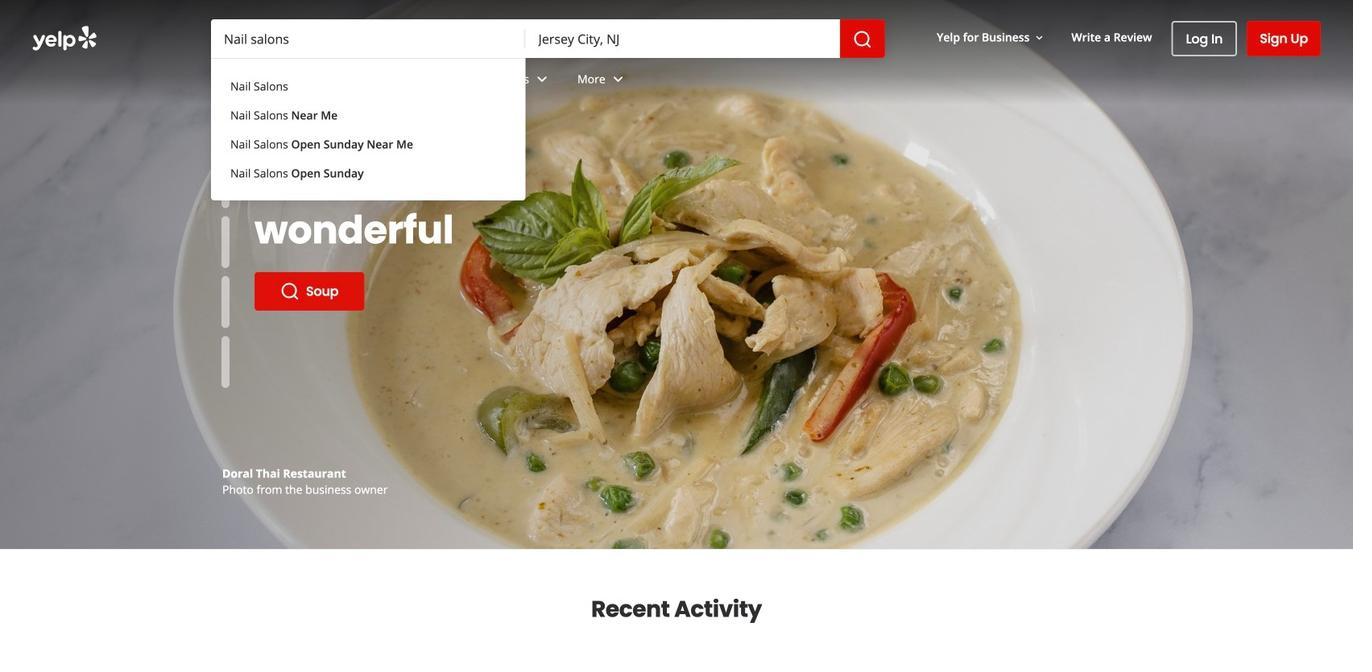Task type: vqa. For each thing, say whether or not it's contained in the screenshot.
Auto Repair LINK in the bottom left of the page
no



Task type: describe. For each thing, give the bounding box(es) containing it.
business categories element
[[209, 58, 1322, 105]]

address, neighborhood, city, state or zip text field
[[526, 19, 841, 58]]

  text field inside explore banner section banner
[[211, 19, 526, 58]]

things to do, nail salons, plumbers text field
[[211, 19, 526, 58]]

1 24 chevron down v2 image from the left
[[288, 70, 307, 89]]



Task type: locate. For each thing, give the bounding box(es) containing it.
0 horizontal spatial 24 chevron down v2 image
[[288, 70, 307, 89]]

explore banner section banner
[[0, 0, 1354, 550]]

16 chevron down v2 image
[[1034, 31, 1046, 44]]

search image
[[854, 30, 873, 49]]

24 chevron down v2 image
[[288, 70, 307, 89], [533, 70, 552, 89], [609, 70, 628, 89]]

24 search v2 image
[[280, 282, 300, 301]]

2 horizontal spatial 24 chevron down v2 image
[[609, 70, 628, 89]]

  text field
[[211, 19, 526, 58]]

1 horizontal spatial 24 chevron down v2 image
[[533, 70, 552, 89]]

24 search v2 image
[[280, 282, 300, 301]]

None field
[[211, 19, 526, 58], [526, 19, 841, 58], [211, 19, 526, 58]]

none field the address, neighborhood, city, state or zip
[[526, 19, 841, 58]]

2 24 chevron down v2 image from the left
[[533, 70, 552, 89]]

3 24 chevron down v2 image from the left
[[609, 70, 628, 89]]

None search field
[[0, 0, 1354, 201], [211, 19, 886, 58], [0, 0, 1354, 201], [211, 19, 886, 58]]



